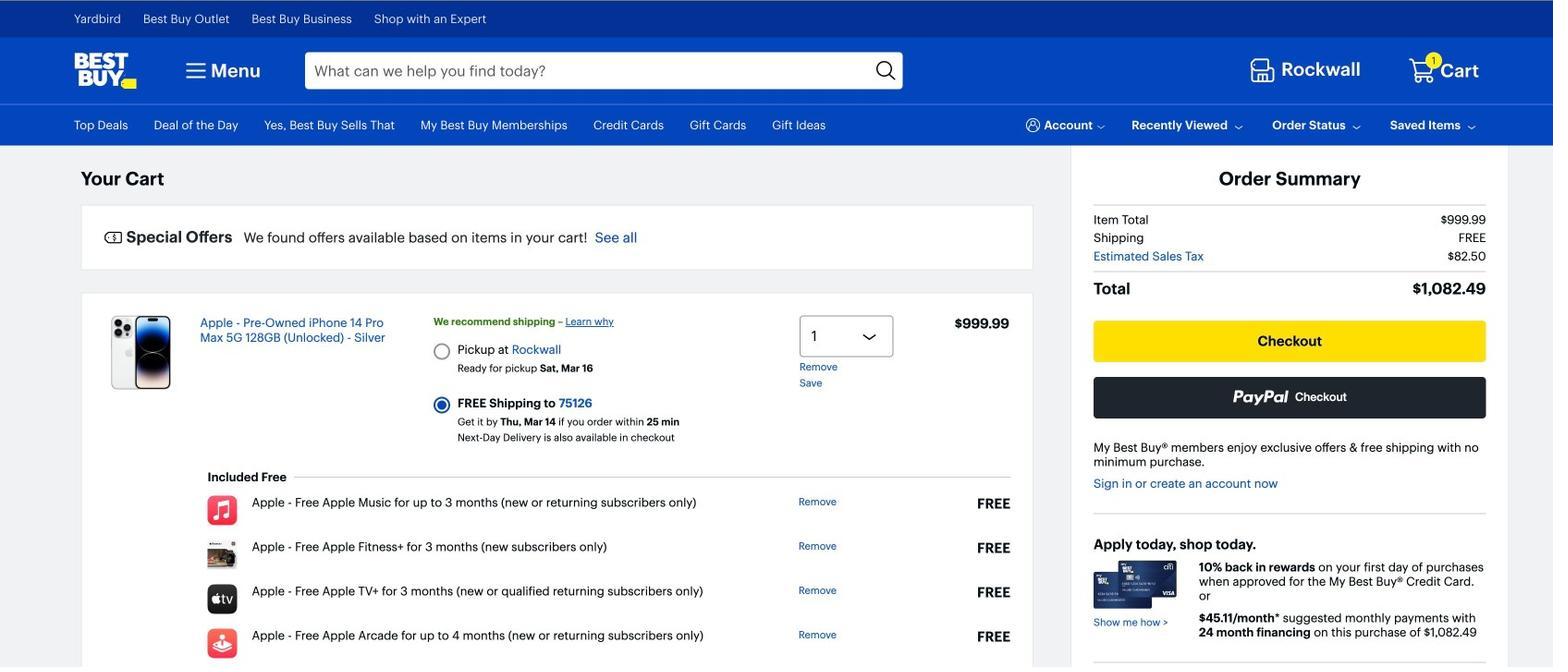Task type: vqa. For each thing, say whether or not it's contained in the screenshot.
Cart Icon
yes



Task type: locate. For each thing, give the bounding box(es) containing it.
bestbuy.com image
[[74, 52, 137, 89]]

None radio
[[434, 343, 450, 360], [434, 397, 450, 414], [434, 343, 450, 360], [434, 397, 450, 414]]

menu image
[[181, 56, 211, 86]]

paypal checkout image
[[1233, 390, 1348, 406]]

Type to search. Navigate forward to hear suggestions text field
[[305, 52, 871, 89]]



Task type: describe. For each thing, give the bounding box(es) containing it.
apple - pre-owned iphone 14 pro max 5g 128gb (unlocked) - silver image
[[111, 316, 171, 390]]

utility element
[[74, 105, 1480, 146]]

order summary element
[[1034, 146, 1510, 668]]

cart icon image
[[1409, 57, 1436, 85]]



